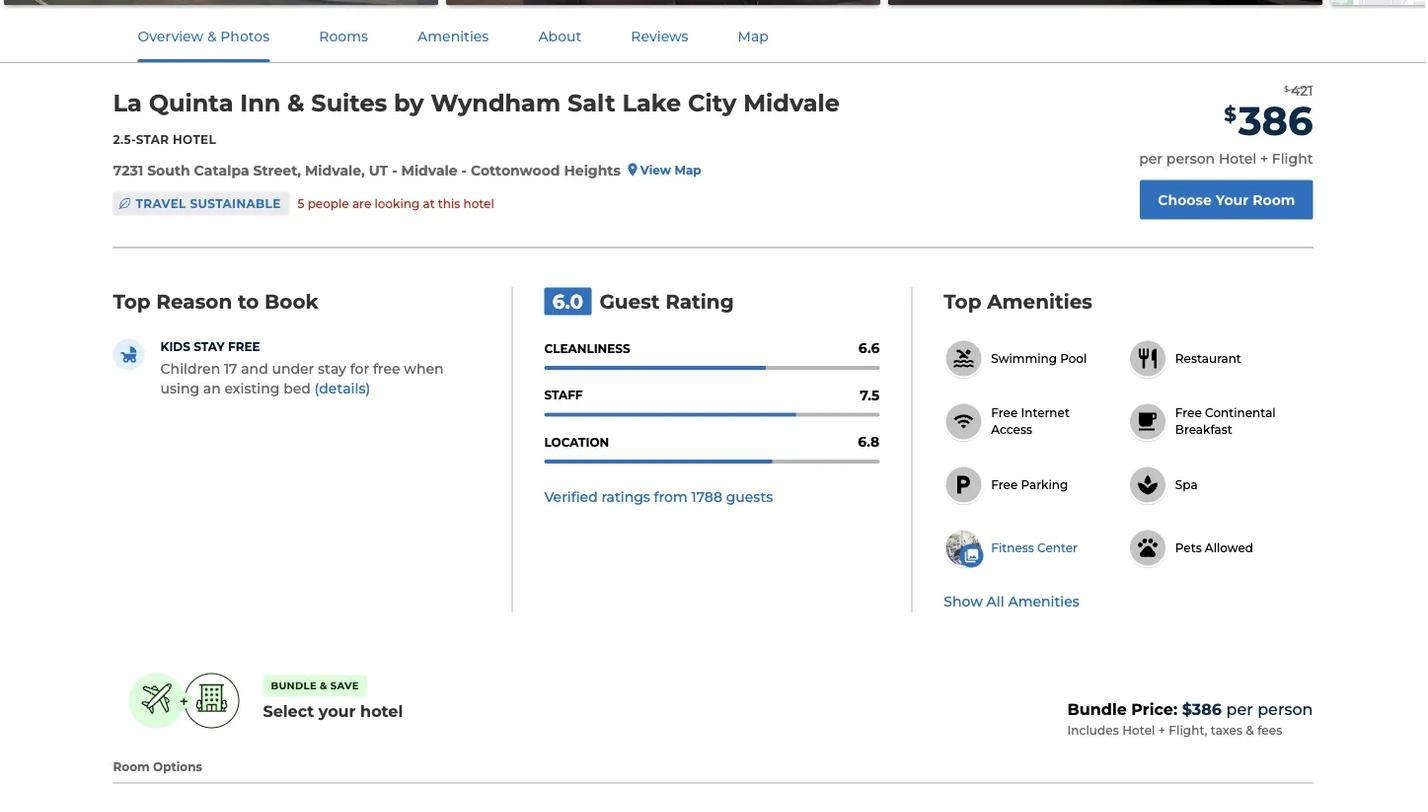 Task type: describe. For each thing, give the bounding box(es) containing it.
options
[[153, 760, 202, 774]]

for
[[350, 360, 369, 377]]

wyndham
[[431, 89, 561, 117]]

person inside $ 421 $ 386 per person hotel + flight
[[1167, 150, 1215, 167]]

stay
[[194, 340, 225, 354]]

suites
[[311, 89, 387, 117]]

view
[[640, 163, 671, 177]]

0 horizontal spatial room
[[113, 760, 150, 774]]

choose your room
[[1158, 191, 1296, 208]]

6.0
[[552, 289, 584, 313]]

parking
[[1021, 478, 1068, 492]]

6.8
[[858, 434, 880, 451]]

show all amenities button
[[944, 592, 1080, 612]]

rooms
[[319, 28, 368, 44]]

$ 421 $ 386 per person hotel + flight
[[1139, 82, 1313, 167]]

pool
[[1060, 351, 1087, 366]]

17
[[224, 360, 237, 377]]

lake
[[622, 89, 681, 117]]

per inside $ 421 $ 386 per person hotel + flight
[[1139, 150, 1163, 167]]

person inside bundle price: $386 per person includes hotel + flight, taxes & fees
[[1258, 700, 1313, 719]]

fitness
[[991, 541, 1034, 555]]

travel
[[136, 196, 186, 211]]

swimming pool
[[991, 351, 1087, 366]]

la quinta inn & suites by wyndham salt lake city midvale
[[113, 89, 840, 117]]

sustainable
[[190, 196, 281, 211]]

hotel for per
[[1122, 724, 1155, 738]]

7.5
[[860, 387, 880, 404]]

midvale
[[743, 89, 840, 117]]

+ for 386
[[1260, 150, 1268, 167]]

room options
[[113, 760, 202, 774]]

ratings
[[602, 489, 650, 506]]

from
[[654, 489, 688, 506]]

staff
[[544, 388, 583, 403]]

$386
[[1182, 700, 1222, 719]]

2.5-
[[113, 133, 136, 147]]

& inside button
[[207, 28, 217, 44]]

your
[[1216, 191, 1249, 208]]

restaurant
[[1175, 351, 1242, 366]]

hotel inside bundle & save select your hotel
[[360, 702, 403, 721]]

about button
[[515, 10, 605, 62]]

photos
[[220, 28, 270, 44]]

0 horizontal spatial hotel
[[173, 133, 216, 147]]

& inside bundle & save select your hotel
[[320, 680, 327, 692]]

reason
[[156, 289, 232, 313]]

1 vertical spatial +
[[179, 692, 189, 711]]

stay
[[318, 360, 346, 377]]

5
[[298, 196, 304, 211]]

select
[[263, 702, 314, 721]]

city
[[688, 89, 737, 117]]

verified
[[544, 489, 598, 506]]

save
[[330, 680, 359, 692]]

are
[[352, 196, 371, 211]]

verified ratings from 1788 guests
[[544, 489, 773, 506]]

la
[[113, 89, 142, 117]]

breakfast
[[1175, 423, 1233, 437]]

rooms button
[[295, 10, 392, 62]]

top reason to book
[[113, 289, 319, 313]]

free left parking
[[991, 478, 1018, 492]]

children
[[160, 360, 220, 377]]

map inside button
[[738, 28, 769, 44]]

continental
[[1205, 406, 1276, 421]]

2.5-star hotel
[[113, 133, 216, 147]]

flight,
[[1169, 724, 1208, 738]]

view map
[[640, 163, 701, 177]]

verified ratings from 1788 guests button
[[544, 488, 773, 507]]

kids
[[160, 340, 190, 354]]

pets
[[1175, 541, 1202, 555]]

flight
[[1272, 150, 1313, 167]]

guest rating
[[600, 289, 734, 313]]

star
[[136, 133, 169, 147]]

(details) button
[[314, 379, 370, 398]]

pets allowed
[[1175, 541, 1253, 555]]

under
[[272, 360, 314, 377]]

fitness center button
[[944, 528, 1104, 568]]

map button
[[714, 10, 793, 62]]

bundle & save select your hotel
[[263, 680, 403, 721]]

fees
[[1258, 724, 1283, 738]]

fitness center amenity image
[[946, 530, 981, 566]]

top for top reason to book
[[113, 289, 151, 313]]

price:
[[1131, 700, 1178, 719]]

guest
[[600, 289, 660, 313]]

at
[[423, 196, 435, 211]]

an
[[203, 380, 221, 397]]

map inside button
[[675, 163, 701, 177]]

fitness center
[[991, 541, 1078, 555]]

this
[[438, 196, 460, 211]]

5 people are looking at this hotel
[[298, 196, 494, 211]]

inn
[[240, 89, 281, 117]]

access
[[991, 423, 1032, 437]]



Task type: vqa. For each thing, say whether or not it's contained in the screenshot.
3rd Book Now from right
no



Task type: locate. For each thing, give the bounding box(es) containing it.
bundle for &
[[271, 680, 317, 692]]

top
[[113, 289, 151, 313], [944, 289, 982, 313]]

+ inside $ 421 $ 386 per person hotel + flight
[[1260, 150, 1268, 167]]

0 horizontal spatial $
[[1224, 102, 1237, 126]]

kids stay free
[[160, 340, 260, 354]]

& right inn
[[287, 89, 305, 117]]

1 horizontal spatial hotel
[[1122, 724, 1155, 738]]

1 horizontal spatial +
[[1159, 724, 1166, 738]]

+ for per
[[1159, 724, 1166, 738]]

0 horizontal spatial hotel
[[360, 702, 403, 721]]

0 horizontal spatial +
[[179, 692, 189, 711]]

per
[[1139, 150, 1163, 167], [1227, 700, 1253, 719]]

person up the choose
[[1167, 150, 1215, 167]]

map right the view
[[675, 163, 701, 177]]

existing
[[225, 380, 280, 397]]

by
[[394, 89, 424, 117]]

1 horizontal spatial person
[[1258, 700, 1313, 719]]

about
[[538, 28, 582, 44]]

0 vertical spatial bundle
[[271, 680, 317, 692]]

amenities button
[[394, 10, 513, 62]]

free for breakfast
[[1175, 406, 1202, 421]]

map up midvale
[[738, 28, 769, 44]]

room inside button
[[1253, 191, 1296, 208]]

$
[[1284, 84, 1289, 93], [1224, 102, 1237, 126]]

1 vertical spatial person
[[1258, 700, 1313, 719]]

bundle
[[271, 680, 317, 692], [1067, 700, 1127, 719]]

choose
[[1158, 191, 1212, 208]]

2 horizontal spatial hotel
[[1219, 150, 1257, 167]]

overview & photos button
[[114, 10, 293, 62]]

reviews button
[[607, 10, 712, 62]]

show all amenities
[[944, 594, 1080, 610]]

free parking
[[991, 478, 1068, 492]]

top for top amenities
[[944, 289, 982, 313]]

2 vertical spatial amenities
[[1008, 594, 1080, 610]]

free up the access
[[991, 406, 1018, 421]]

0 vertical spatial map
[[738, 28, 769, 44]]

room
[[1253, 191, 1296, 208], [113, 760, 150, 774]]

& inside bundle price: $386 per person includes hotel + flight, taxes & fees
[[1246, 724, 1254, 738]]

allowed
[[1205, 541, 1253, 555]]

bundle for price:
[[1067, 700, 1127, 719]]

1 vertical spatial hotel
[[1219, 150, 1257, 167]]

free up breakfast
[[1175, 406, 1202, 421]]

person up fees
[[1258, 700, 1313, 719]]

room left options at the left
[[113, 760, 150, 774]]

amenities up swimming pool
[[987, 289, 1093, 313]]

1 vertical spatial per
[[1227, 700, 1253, 719]]

hotel for 386
[[1219, 150, 1257, 167]]

& left photos
[[207, 28, 217, 44]]

0 horizontal spatial person
[[1167, 150, 1215, 167]]

people
[[308, 196, 349, 211]]

0 vertical spatial hotel
[[173, 133, 216, 147]]

hotel right "this"
[[463, 196, 494, 211]]

0 vertical spatial per
[[1139, 150, 1163, 167]]

1 vertical spatial amenities
[[987, 289, 1093, 313]]

bundle up the select on the bottom left of the page
[[271, 680, 317, 692]]

guests
[[726, 489, 773, 506]]

1 horizontal spatial per
[[1227, 700, 1253, 719]]

bundle inside bundle price: $386 per person includes hotel + flight, taxes & fees
[[1067, 700, 1127, 719]]

1 horizontal spatial bundle
[[1067, 700, 1127, 719]]

swimming
[[991, 351, 1057, 366]]

free
[[373, 360, 400, 377]]

0 vertical spatial person
[[1167, 150, 1215, 167]]

(details)
[[314, 380, 370, 397]]

tab list
[[113, 9, 794, 62]]

& left fees
[[1246, 724, 1254, 738]]

2 vertical spatial hotel
[[1122, 724, 1155, 738]]

overview
[[138, 28, 203, 44]]

& left save
[[320, 680, 327, 692]]

+ up options at the left
[[179, 692, 189, 711]]

reviews
[[631, 28, 689, 44]]

+ left flight
[[1260, 150, 1268, 167]]

internet
[[1021, 406, 1070, 421]]

1 vertical spatial bundle
[[1067, 700, 1127, 719]]

0 vertical spatial hotel
[[463, 196, 494, 211]]

1 vertical spatial map
[[675, 163, 701, 177]]

1 horizontal spatial $
[[1284, 84, 1289, 93]]

travel sustainable
[[136, 196, 281, 211]]

amenities up la quinta inn & suites by wyndham salt lake city midvale
[[418, 28, 489, 44]]

hotel
[[173, 133, 216, 147], [1219, 150, 1257, 167], [1122, 724, 1155, 738]]

+ down price: on the right bottom of page
[[1159, 724, 1166, 738]]

center
[[1037, 541, 1078, 555]]

quinta
[[149, 89, 233, 117]]

amenities right all
[[1008, 594, 1080, 610]]

children 17 and under stay for free when using an existing bed
[[160, 360, 444, 397]]

map
[[738, 28, 769, 44], [675, 163, 701, 177]]

choose your room button
[[1140, 180, 1313, 220]]

looking
[[375, 196, 420, 211]]

and
[[241, 360, 268, 377]]

1 vertical spatial hotel
[[360, 702, 403, 721]]

per up 'taxes'
[[1227, 700, 1253, 719]]

all
[[987, 594, 1004, 610]]

taxes
[[1211, 724, 1243, 738]]

to
[[238, 289, 259, 313]]

0 vertical spatial +
[[1260, 150, 1268, 167]]

1788
[[692, 489, 722, 506]]

hotel inside bundle price: $386 per person includes hotel + flight, taxes & fees
[[1122, 724, 1155, 738]]

overview & photos
[[138, 28, 270, 44]]

+ inside bundle price: $386 per person includes hotel + flight, taxes & fees
[[1159, 724, 1166, 738]]

2 top from the left
[[944, 289, 982, 313]]

bundle inside bundle & save select your hotel
[[271, 680, 317, 692]]

top amenities
[[944, 289, 1093, 313]]

2 vertical spatial +
[[1159, 724, 1166, 738]]

hotel down quinta
[[173, 133, 216, 147]]

view map button
[[621, 162, 701, 178]]

$ left 421
[[1284, 84, 1289, 93]]

0 vertical spatial $
[[1284, 84, 1289, 93]]

free inside free internet access
[[991, 406, 1018, 421]]

your
[[319, 702, 356, 721]]

per up the choose
[[1139, 150, 1163, 167]]

hotel down price: on the right bottom of page
[[1122, 724, 1155, 738]]

free internet access
[[991, 406, 1070, 437]]

free for access
[[991, 406, 1018, 421]]

1 vertical spatial room
[[113, 760, 150, 774]]

0 horizontal spatial bundle
[[271, 680, 317, 692]]

tab list containing overview & photos
[[113, 9, 794, 62]]

1 horizontal spatial map
[[738, 28, 769, 44]]

room right your
[[1253, 191, 1296, 208]]

0 horizontal spatial top
[[113, 289, 151, 313]]

free
[[228, 340, 260, 354]]

per inside bundle price: $386 per person includes hotel + flight, taxes & fees
[[1227, 700, 1253, 719]]

free inside free continental breakfast
[[1175, 406, 1202, 421]]

bundle price: $386 per person includes hotel + flight, taxes & fees
[[1067, 700, 1313, 738]]

386
[[1239, 97, 1313, 145]]

hotel inside $ 421 $ 386 per person hotel + flight
[[1219, 150, 1257, 167]]

includes
[[1067, 724, 1119, 738]]

1 horizontal spatial room
[[1253, 191, 1296, 208]]

show
[[944, 594, 983, 610]]

0 horizontal spatial per
[[1139, 150, 1163, 167]]

on site image
[[4, 0, 438, 5]]

amenities
[[418, 28, 489, 44], [987, 289, 1093, 313], [1008, 594, 1080, 610]]

bundle up 'includes'
[[1067, 700, 1127, 719]]

0 vertical spatial amenities
[[418, 28, 489, 44]]

cleanliness
[[544, 341, 630, 356]]

2 horizontal spatial +
[[1260, 150, 1268, 167]]

1 vertical spatial $
[[1224, 102, 1237, 126]]

person
[[1167, 150, 1215, 167], [1258, 700, 1313, 719]]

+
[[1260, 150, 1268, 167], [179, 692, 189, 711], [1159, 724, 1166, 738]]

1 horizontal spatial hotel
[[463, 196, 494, 211]]

salt
[[567, 89, 616, 117]]

free continental breakfast
[[1175, 406, 1276, 437]]

1 horizontal spatial top
[[944, 289, 982, 313]]

0 horizontal spatial map
[[675, 163, 701, 177]]

1 top from the left
[[113, 289, 151, 313]]

free
[[991, 406, 1018, 421], [1175, 406, 1202, 421], [991, 478, 1018, 492]]

0 vertical spatial room
[[1253, 191, 1296, 208]]

hotel up your
[[1219, 150, 1257, 167]]

hotel right the your
[[360, 702, 403, 721]]

6.6
[[859, 340, 880, 357]]

bed
[[283, 380, 311, 397]]

421
[[1291, 82, 1313, 99]]

$ left '386'
[[1224, 102, 1237, 126]]



